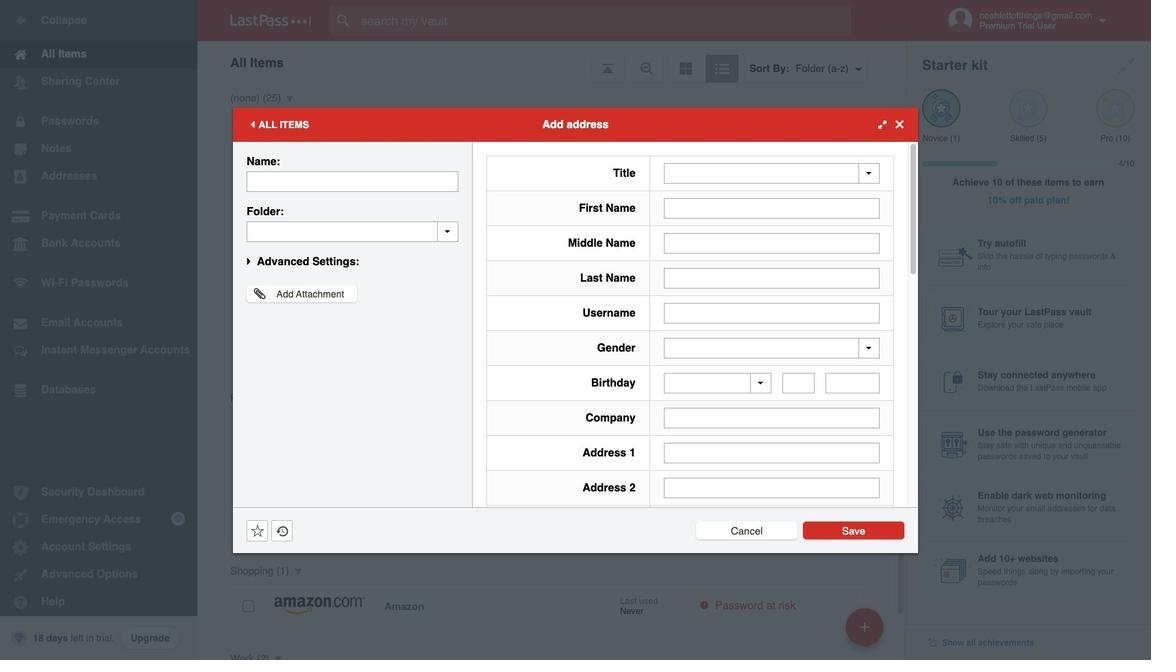 Task type: describe. For each thing, give the bounding box(es) containing it.
vault options navigation
[[197, 41, 906, 82]]

Search search field
[[330, 5, 878, 36]]

lastpass image
[[230, 14, 311, 27]]



Task type: vqa. For each thing, say whether or not it's contained in the screenshot.
New item element
no



Task type: locate. For each thing, give the bounding box(es) containing it.
dialog
[[233, 107, 919, 660]]

new item image
[[860, 622, 870, 632]]

main navigation navigation
[[0, 0, 197, 660]]

search my vault text field
[[330, 5, 878, 36]]

None text field
[[664, 198, 880, 218], [664, 303, 880, 323], [783, 373, 815, 394], [664, 408, 880, 428], [664, 478, 880, 498], [664, 198, 880, 218], [664, 303, 880, 323], [783, 373, 815, 394], [664, 408, 880, 428], [664, 478, 880, 498]]

None text field
[[247, 171, 459, 192], [247, 221, 459, 242], [664, 233, 880, 253], [664, 268, 880, 288], [826, 373, 880, 394], [664, 443, 880, 463], [247, 171, 459, 192], [247, 221, 459, 242], [664, 233, 880, 253], [664, 268, 880, 288], [826, 373, 880, 394], [664, 443, 880, 463]]

new item navigation
[[841, 604, 893, 660]]



